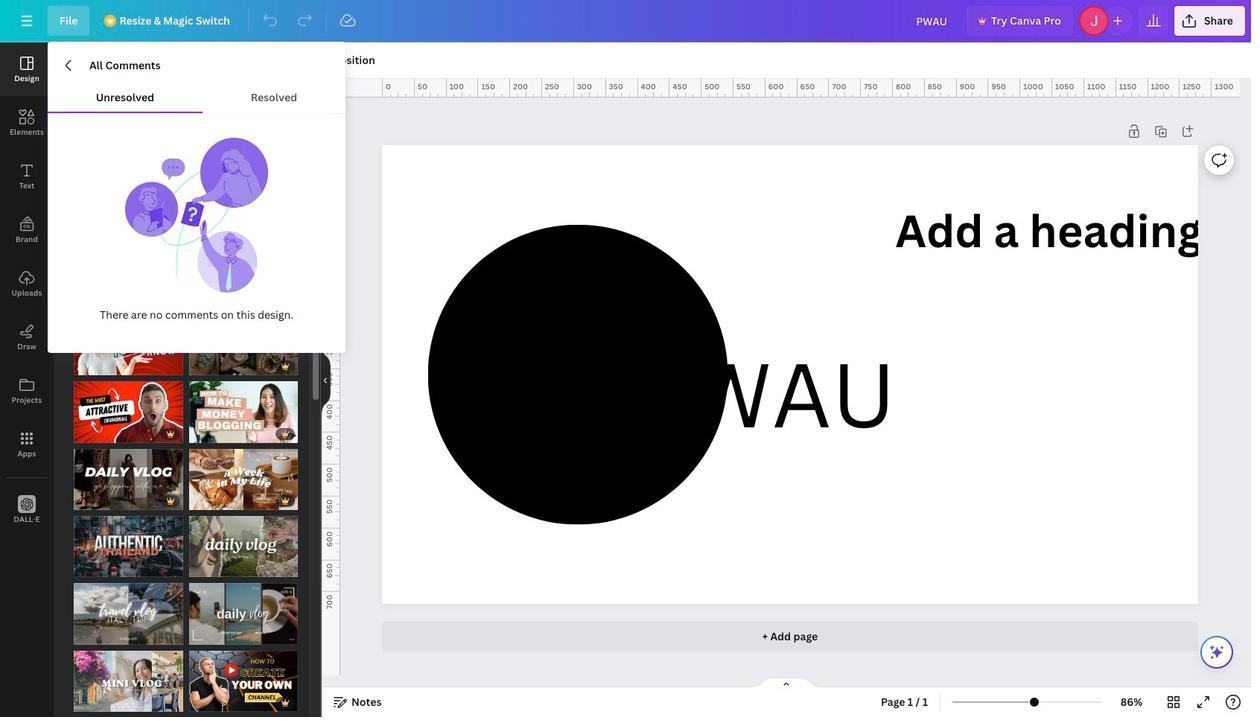 Task type: describe. For each thing, give the bounding box(es) containing it.
white brown modern playful daily vlog youtube thumbnail group
[[189, 449, 298, 510]]

big text how to youtube thumbnail image
[[189, 382, 298, 443]]

most attractive youtube thumbnail group
[[74, 382, 183, 443]]

white brown modern playful daily vlog youtube thumbnail image
[[189, 449, 298, 510]]

brown and white simple vlog youtube thumbnail image
[[189, 180, 298, 241]]

Zoom button
[[1108, 691, 1156, 714]]

orange yellow minimalist aesthetic a day in my life travel vlog youtube thumbnail image
[[74, 247, 183, 308]]

marketing channel youtube thumbnail group
[[189, 642, 298, 712]]

neutral elegant minimalist daily vlog youtube thumbnail image
[[189, 247, 298, 308]]

big text how to youtube thumbnail group
[[189, 382, 298, 443]]

red colorful tips youtube thumbnail image
[[74, 314, 183, 376]]

side panel tab list
[[0, 42, 54, 537]]

0 horizontal spatial brown minimalist lifestyle daily vlog youtube thumbnail image
[[74, 180, 183, 241]]

white simple mini vlog youtube thumbnail group
[[74, 642, 183, 712]]

1 horizontal spatial brown minimalist lifestyle daily vlog youtube thumbnail image
[[189, 584, 298, 645]]

brown black elegant aesthetic fashion vlog youtube thumbnail group
[[74, 449, 183, 510]]

most attractive youtube thumbnail image
[[74, 382, 183, 443]]

brown white modern lifestyle vlog youtube thumbnail image
[[189, 314, 298, 376]]

Use 5+ words to describe... search field
[[104, 55, 279, 83]]

show pages image
[[751, 677, 822, 689]]



Task type: locate. For each thing, give the bounding box(es) containing it.
green white minimalistic simple collage  daily vlog youtube thumbnail image
[[189, 516, 298, 578]]

dark grey minimalist photo travel youtube thumbnail image
[[74, 516, 183, 578]]

main menu bar
[[0, 0, 1251, 42]]

brown minimalist lifestyle daily vlog youtube thumbnail group
[[189, 584, 298, 645]]

white simple mini vlog youtube thumbnail image
[[74, 651, 183, 712]]

canva assistant image
[[1208, 644, 1226, 661]]

neutral minimalist travel vlog youtube thumbnail image
[[74, 584, 183, 645]]

hide image
[[321, 344, 331, 416]]

neutral minimalist travel vlog youtube thumbnail group
[[74, 584, 183, 645]]

brown white modern lifestyle vlog youtube thumbnail group
[[189, 314, 298, 376]]

Design title text field
[[904, 6, 961, 36]]

1 vertical spatial brown minimalist lifestyle daily vlog youtube thumbnail image
[[189, 584, 298, 645]]

brown minimalist lifestyle daily vlog youtube thumbnail image up the marketing channel youtube thumbnail
[[189, 584, 298, 645]]

brown black elegant aesthetic fashion vlog youtube thumbnail image
[[74, 449, 183, 510]]

brown minimalist lifestyle daily vlog youtube thumbnail image up orange yellow minimalist aesthetic a day in my life travel vlog youtube thumbnail
[[74, 180, 183, 241]]

marketing channel youtube thumbnail image
[[189, 651, 298, 712]]

0 vertical spatial brown minimalist lifestyle daily vlog youtube thumbnail image
[[74, 180, 183, 241]]

brown minimalist lifestyle daily vlog youtube thumbnail image
[[74, 180, 183, 241], [189, 584, 298, 645]]



Task type: vqa. For each thing, say whether or not it's contained in the screenshot.
the Neutral Minimalist Travel Vlog YouTube Thumbnail group
yes



